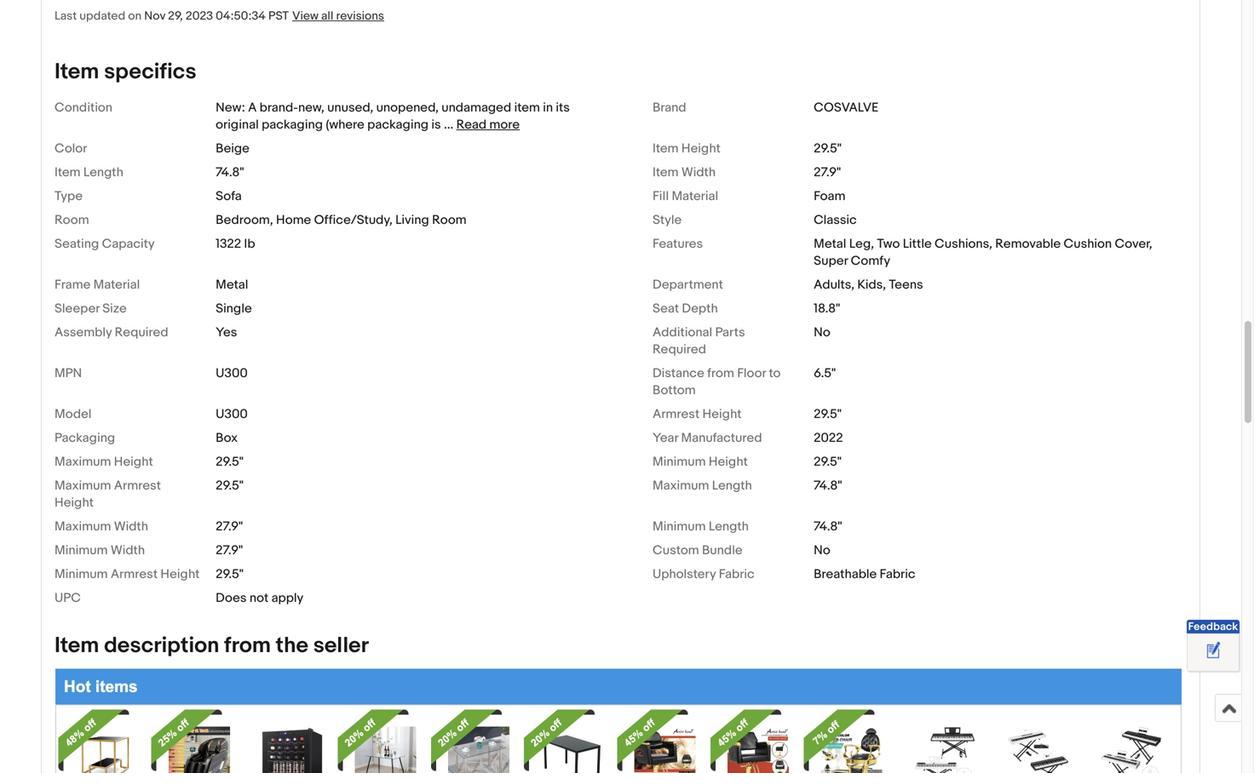 Task type: describe. For each thing, give the bounding box(es) containing it.
armrest height
[[653, 407, 742, 422]]

adults,
[[814, 277, 855, 293]]

(where
[[326, 117, 365, 132]]

comfy
[[851, 253, 891, 269]]

feedback
[[1188, 621, 1238, 634]]

height for item height
[[682, 141, 721, 156]]

2023
[[186, 9, 213, 23]]

cushions,
[[935, 236, 993, 252]]

minimum armrest height
[[55, 567, 200, 582]]

not
[[250, 591, 269, 606]]

minimum for minimum height
[[653, 454, 706, 470]]

height inside maximum armrest height
[[55, 495, 94, 511]]

brand-
[[260, 100, 298, 115]]

classic
[[814, 212, 857, 228]]

upholstery fabric
[[653, 567, 755, 582]]

year
[[653, 431, 678, 446]]

length for minimum length
[[709, 519, 749, 535]]

new,
[[298, 100, 324, 115]]

2 packaging from the left
[[367, 117, 429, 132]]

bottom
[[653, 383, 696, 398]]

additional
[[653, 325, 712, 340]]

distance
[[653, 366, 704, 381]]

item
[[514, 100, 540, 115]]

maximum width
[[55, 519, 148, 535]]

29,
[[168, 9, 183, 23]]

parts
[[715, 325, 745, 340]]

depth
[[682, 301, 718, 316]]

metal leg, two little cushions, removable cushion cover, super comfy
[[814, 236, 1153, 269]]

seat
[[653, 301, 679, 316]]

seat depth
[[653, 301, 718, 316]]

item height
[[653, 141, 721, 156]]

27.9" for minimum width
[[216, 543, 243, 558]]

floor
[[737, 366, 766, 381]]

view all revisions link
[[289, 8, 384, 23]]

metal for metal leg, two little cushions, removable cushion cover, super comfy
[[814, 236, 846, 252]]

pst
[[268, 9, 289, 23]]

18.8"
[[814, 301, 840, 316]]

maximum height
[[55, 454, 153, 470]]

29.5" for item height
[[814, 141, 842, 156]]

seating
[[55, 236, 99, 252]]

manufactured
[[681, 431, 762, 446]]

read more button
[[456, 117, 520, 132]]

condition
[[55, 100, 112, 115]]

teens
[[889, 277, 923, 293]]

maximum length
[[653, 478, 752, 494]]

read
[[456, 117, 487, 132]]

last
[[55, 9, 77, 23]]

assembly required
[[55, 325, 168, 340]]

04:50:34
[[216, 9, 266, 23]]

unused,
[[327, 100, 373, 115]]

last updated on nov 29, 2023 04:50:34 pst view all revisions
[[55, 9, 384, 23]]

its
[[556, 100, 570, 115]]

specifics
[[104, 59, 196, 85]]

brand
[[653, 100, 686, 115]]

maximum for maximum height
[[55, 454, 111, 470]]

1 room from the left
[[55, 212, 89, 228]]

armrest for maximum length
[[114, 478, 161, 494]]

armrest for upholstery fabric
[[111, 567, 158, 582]]

new: a brand-new, unused, unopened, undamaged item in its original packaging (where packaging is ...
[[216, 100, 570, 132]]

type
[[55, 189, 83, 204]]

from inside distance from floor to bottom
[[707, 366, 734, 381]]

maximum for maximum width
[[55, 519, 111, 535]]

custom bundle
[[653, 543, 743, 558]]

nov
[[144, 9, 165, 23]]

u300 for model
[[216, 407, 248, 422]]

the
[[276, 633, 308, 659]]

29.5" for maximum height
[[216, 454, 244, 470]]

0 horizontal spatial from
[[224, 633, 271, 659]]

1 packaging from the left
[[262, 117, 323, 132]]

cosvalve
[[814, 100, 879, 115]]

custom
[[653, 543, 699, 558]]

upholstery
[[653, 567, 716, 582]]

material for frame material
[[93, 277, 140, 293]]

to
[[769, 366, 781, 381]]

metal for metal
[[216, 277, 248, 293]]

does
[[216, 591, 247, 606]]

sofa
[[216, 189, 242, 204]]

description
[[104, 633, 219, 659]]

item description from the seller
[[55, 633, 369, 659]]

leg,
[[849, 236, 874, 252]]

yes
[[216, 325, 237, 340]]

item for item width
[[653, 165, 679, 180]]

item for item description from the seller
[[55, 633, 99, 659]]

2 room from the left
[[432, 212, 467, 228]]

size
[[102, 301, 127, 316]]

frame material
[[55, 277, 140, 293]]

apply
[[271, 591, 304, 606]]

on
[[128, 9, 142, 23]]

foam
[[814, 189, 846, 204]]

item for item specifics
[[55, 59, 99, 85]]

length for item length
[[83, 165, 123, 180]]

sleeper size
[[55, 301, 127, 316]]

updated
[[79, 9, 125, 23]]

does not apply
[[216, 591, 304, 606]]

required inside additional parts required
[[653, 342, 706, 357]]



Task type: locate. For each thing, give the bounding box(es) containing it.
room
[[55, 212, 89, 228], [432, 212, 467, 228]]

item down upc
[[55, 633, 99, 659]]

1 u300 from the top
[[216, 366, 248, 381]]

minimum for minimum armrest height
[[55, 567, 108, 582]]

1322 lb
[[216, 236, 255, 252]]

view
[[292, 9, 319, 23]]

0 vertical spatial metal
[[814, 236, 846, 252]]

1322
[[216, 236, 241, 252]]

length down color
[[83, 165, 123, 180]]

0 vertical spatial armrest
[[653, 407, 700, 422]]

u300 up box
[[216, 407, 248, 422]]

74.8" down 2022
[[814, 478, 842, 494]]

minimum width
[[55, 543, 145, 558]]

packaging
[[262, 117, 323, 132], [367, 117, 429, 132]]

0 vertical spatial no
[[814, 325, 831, 340]]

height for maximum height
[[114, 454, 153, 470]]

1 horizontal spatial fabric
[[880, 567, 916, 582]]

74.8" for item length
[[216, 165, 244, 180]]

height for minimum height
[[709, 454, 748, 470]]

required down additional
[[653, 342, 706, 357]]

no for custom bundle
[[814, 543, 831, 558]]

model
[[55, 407, 91, 422]]

0 horizontal spatial packaging
[[262, 117, 323, 132]]

1 vertical spatial length
[[712, 478, 752, 494]]

item for item height
[[653, 141, 679, 156]]

minimum up "custom"
[[653, 519, 706, 535]]

length down minimum height
[[712, 478, 752, 494]]

box
[[216, 431, 238, 446]]

27.9" for maximum width
[[216, 519, 243, 535]]

1 vertical spatial 74.8"
[[814, 478, 842, 494]]

0 vertical spatial material
[[672, 189, 718, 204]]

minimum length
[[653, 519, 749, 535]]

no down 18.8"
[[814, 325, 831, 340]]

1 vertical spatial width
[[114, 519, 148, 535]]

2 vertical spatial 27.9"
[[216, 543, 243, 558]]

item for item length
[[55, 165, 81, 180]]

maximum down the packaging
[[55, 454, 111, 470]]

item up item width
[[653, 141, 679, 156]]

material
[[672, 189, 718, 204], [93, 277, 140, 293]]

color
[[55, 141, 87, 156]]

length
[[83, 165, 123, 180], [712, 478, 752, 494], [709, 519, 749, 535]]

height up item width
[[682, 141, 721, 156]]

fabric for breathable fabric
[[880, 567, 916, 582]]

height up maximum width
[[55, 495, 94, 511]]

0 horizontal spatial fabric
[[719, 567, 755, 582]]

maximum down maximum height
[[55, 478, 111, 494]]

cushion
[[1064, 236, 1112, 252]]

2 vertical spatial 74.8"
[[814, 519, 842, 535]]

length for maximum length
[[712, 478, 752, 494]]

width for item width
[[682, 165, 716, 180]]

height up maximum armrest height
[[114, 454, 153, 470]]

packaging down brand-
[[262, 117, 323, 132]]

27.9" for item width
[[814, 165, 841, 180]]

metal up single
[[216, 277, 248, 293]]

read more
[[456, 117, 520, 132]]

1 vertical spatial required
[[653, 342, 706, 357]]

distance from floor to bottom
[[653, 366, 781, 398]]

more
[[489, 117, 520, 132]]

74.8" up sofa
[[216, 165, 244, 180]]

0 vertical spatial 74.8"
[[216, 165, 244, 180]]

0 vertical spatial u300
[[216, 366, 248, 381]]

item specifics
[[55, 59, 196, 85]]

required down size
[[115, 325, 168, 340]]

metal
[[814, 236, 846, 252], [216, 277, 248, 293]]

metal inside metal leg, two little cushions, removable cushion cover, super comfy
[[814, 236, 846, 252]]

item up fill on the right
[[653, 165, 679, 180]]

is
[[431, 117, 441, 132]]

29.5" for maximum armrest height
[[216, 478, 244, 494]]

minimum up upc
[[55, 567, 108, 582]]

office/study,
[[314, 212, 393, 228]]

in
[[543, 100, 553, 115]]

item length
[[55, 165, 123, 180]]

living
[[395, 212, 429, 228]]

29.5" for armrest height
[[814, 407, 842, 422]]

2 vertical spatial width
[[111, 543, 145, 558]]

assembly
[[55, 325, 112, 340]]

2 vertical spatial length
[[709, 519, 749, 535]]

material up size
[[93, 277, 140, 293]]

armrest down minimum width
[[111, 567, 158, 582]]

1 horizontal spatial from
[[707, 366, 734, 381]]

item
[[55, 59, 99, 85], [653, 141, 679, 156], [55, 165, 81, 180], [653, 165, 679, 180], [55, 633, 99, 659]]

seating capacity
[[55, 236, 155, 252]]

74.8" up breathable
[[814, 519, 842, 535]]

minimum for minimum width
[[55, 543, 108, 558]]

2 no from the top
[[814, 543, 831, 558]]

minimum down year
[[653, 454, 706, 470]]

from left floor at right
[[707, 366, 734, 381]]

1 no from the top
[[814, 325, 831, 340]]

undamaged
[[442, 100, 511, 115]]

unopened,
[[376, 100, 439, 115]]

width for minimum width
[[111, 543, 145, 558]]

armrest down maximum height
[[114, 478, 161, 494]]

a
[[248, 100, 257, 115]]

u300 for mpn
[[216, 366, 248, 381]]

minimum for minimum length
[[653, 519, 706, 535]]

width for maximum width
[[114, 519, 148, 535]]

height up description at the left
[[161, 567, 200, 582]]

packaging
[[55, 431, 115, 446]]

bundle
[[702, 543, 743, 558]]

armrest down bottom
[[653, 407, 700, 422]]

6.5"
[[814, 366, 836, 381]]

armrest inside maximum armrest height
[[114, 478, 161, 494]]

1 vertical spatial from
[[224, 633, 271, 659]]

capacity
[[102, 236, 155, 252]]

from left the
[[224, 633, 271, 659]]

2 vertical spatial armrest
[[111, 567, 158, 582]]

0 vertical spatial width
[[682, 165, 716, 180]]

department
[[653, 277, 723, 293]]

u300
[[216, 366, 248, 381], [216, 407, 248, 422]]

no
[[814, 325, 831, 340], [814, 543, 831, 558]]

0 vertical spatial 27.9"
[[814, 165, 841, 180]]

0 horizontal spatial room
[[55, 212, 89, 228]]

1 vertical spatial armrest
[[114, 478, 161, 494]]

1 vertical spatial metal
[[216, 277, 248, 293]]

frame
[[55, 277, 91, 293]]

two
[[877, 236, 900, 252]]

0 horizontal spatial material
[[93, 277, 140, 293]]

29.5" for minimum height
[[814, 454, 842, 470]]

item up "condition"
[[55, 59, 99, 85]]

29.5" for minimum armrest height
[[216, 567, 244, 582]]

all
[[321, 9, 334, 23]]

packaging down unopened,
[[367, 117, 429, 132]]

1 fabric from the left
[[719, 567, 755, 582]]

minimum height
[[653, 454, 748, 470]]

0 vertical spatial required
[[115, 325, 168, 340]]

2 u300 from the top
[[216, 407, 248, 422]]

no for additional parts required
[[814, 325, 831, 340]]

maximum for maximum length
[[653, 478, 709, 494]]

0 vertical spatial from
[[707, 366, 734, 381]]

maximum for maximum armrest height
[[55, 478, 111, 494]]

room down type on the left of the page
[[55, 212, 89, 228]]

...
[[444, 117, 454, 132]]

no up breathable
[[814, 543, 831, 558]]

material for fill material
[[672, 189, 718, 204]]

minimum down maximum width
[[55, 543, 108, 558]]

1 vertical spatial no
[[814, 543, 831, 558]]

maximum down minimum height
[[653, 478, 709, 494]]

height down manufactured
[[709, 454, 748, 470]]

breathable
[[814, 567, 877, 582]]

maximum inside maximum armrest height
[[55, 478, 111, 494]]

cover,
[[1115, 236, 1153, 252]]

fabric for upholstery fabric
[[719, 567, 755, 582]]

width up minimum width
[[114, 519, 148, 535]]

features
[[653, 236, 703, 252]]

29.5"
[[814, 141, 842, 156], [814, 407, 842, 422], [216, 454, 244, 470], [814, 454, 842, 470], [216, 478, 244, 494], [216, 567, 244, 582]]

bedroom, home office/study, living room
[[216, 212, 467, 228]]

2 fabric from the left
[[880, 567, 916, 582]]

breathable fabric
[[814, 567, 916, 582]]

year manufactured
[[653, 431, 762, 446]]

1 horizontal spatial metal
[[814, 236, 846, 252]]

1 horizontal spatial room
[[432, 212, 467, 228]]

minimum
[[653, 454, 706, 470], [653, 519, 706, 535], [55, 543, 108, 558], [55, 567, 108, 582]]

1 vertical spatial material
[[93, 277, 140, 293]]

maximum
[[55, 454, 111, 470], [55, 478, 111, 494], [653, 478, 709, 494], [55, 519, 111, 535]]

1 horizontal spatial required
[[653, 342, 706, 357]]

fabric right breathable
[[880, 567, 916, 582]]

0 horizontal spatial required
[[115, 325, 168, 340]]

seller
[[313, 633, 369, 659]]

u300 down yes
[[216, 366, 248, 381]]

0 horizontal spatial metal
[[216, 277, 248, 293]]

metal up super
[[814, 236, 846, 252]]

0 vertical spatial length
[[83, 165, 123, 180]]

1 horizontal spatial packaging
[[367, 117, 429, 132]]

1 horizontal spatial material
[[672, 189, 718, 204]]

fabric down bundle
[[719, 567, 755, 582]]

1 vertical spatial u300
[[216, 407, 248, 422]]

adults, kids, teens
[[814, 277, 923, 293]]

bedroom,
[[216, 212, 273, 228]]

74.8" for minimum length
[[814, 519, 842, 535]]

revisions
[[336, 9, 384, 23]]

74.8" for maximum length
[[814, 478, 842, 494]]

width up minimum armrest height
[[111, 543, 145, 558]]

2022
[[814, 431, 843, 446]]

removable
[[995, 236, 1061, 252]]

item up type on the left of the page
[[55, 165, 81, 180]]

1 vertical spatial 27.9"
[[216, 519, 243, 535]]

height for armrest height
[[703, 407, 742, 422]]

width down item height
[[682, 165, 716, 180]]

new:
[[216, 100, 245, 115]]

fill material
[[653, 189, 718, 204]]

material down item width
[[672, 189, 718, 204]]

maximum up minimum width
[[55, 519, 111, 535]]

length up bundle
[[709, 519, 749, 535]]

height up manufactured
[[703, 407, 742, 422]]

height
[[682, 141, 721, 156], [703, 407, 742, 422], [114, 454, 153, 470], [709, 454, 748, 470], [55, 495, 94, 511], [161, 567, 200, 582]]

kids,
[[858, 277, 886, 293]]

room right living
[[432, 212, 467, 228]]

upc
[[55, 591, 81, 606]]



Task type: vqa. For each thing, say whether or not it's contained in the screenshot.


